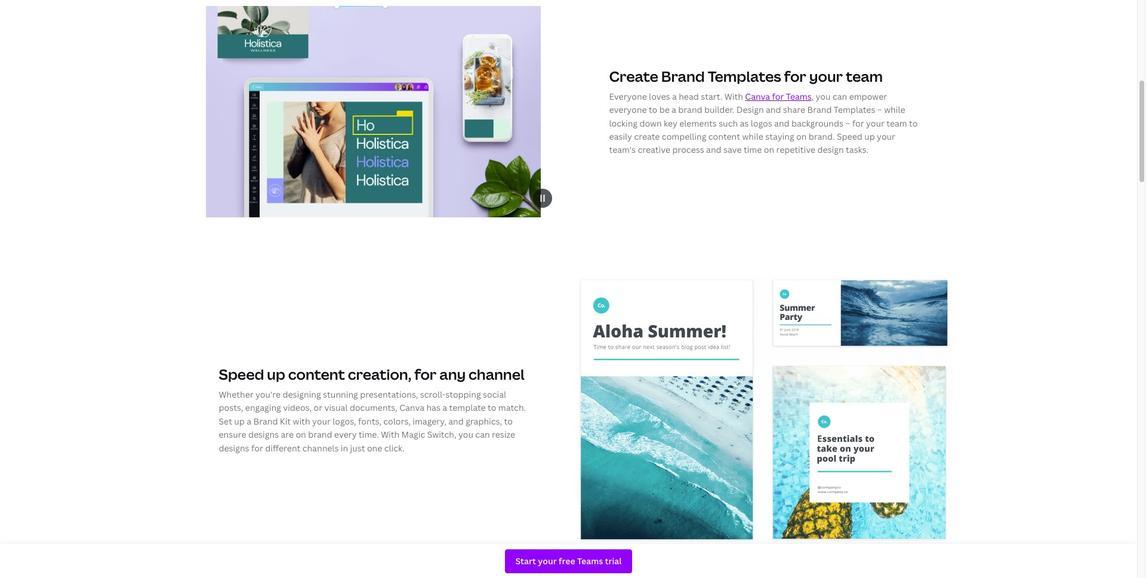 Task type: vqa. For each thing, say whether or not it's contained in the screenshot.
stunning
yes



Task type: describe. For each thing, give the bounding box(es) containing it.
logos,
[[333, 416, 356, 427]]

,
[[812, 91, 814, 102]]

designing
[[283, 389, 321, 400]]

one
[[367, 442, 382, 454]]

you inside ", you can empower everyone to be a brand builder. design and share brand templates – while locking down key elements such as logos and backgrounds – for your team to easily create compelling content while staying on brand. speed up your team's creative process and save time on repetitive design tasks."
[[816, 91, 831, 102]]

brand.
[[809, 131, 835, 142]]

process
[[673, 144, 704, 156]]

0 horizontal spatial up
[[234, 416, 245, 427]]

speed inside speed up content creation, for any channel whether you're designing stunning presentations, scroll-stopping social posts, engaging videos, or visual documents, canva has a template to match. set up a brand kit with your logos, fonts, colors, imagery, and graphics, to ensure designs are on brand every time. with magic switch, you can resize designs for different channels in just one click.
[[219, 364, 264, 384]]

you inside speed up content creation, for any channel whether you're designing stunning presentations, scroll-stopping social posts, engaging videos, or visual documents, canva has a template to match. set up a brand kit with your logos, fonts, colors, imagery, and graphics, to ensure designs are on brand every time. with magic switch, you can resize designs for different channels in just one click.
[[459, 429, 474, 440]]

fonts,
[[358, 416, 382, 427]]

1 vertical spatial –
[[846, 117, 851, 129]]

videos,
[[283, 402, 312, 414]]

a left head
[[672, 91, 677, 102]]

switch,
[[427, 429, 457, 440]]

with
[[293, 416, 310, 427]]

graphics,
[[466, 416, 502, 427]]

scroll-
[[420, 389, 446, 400]]

elements
[[680, 117, 717, 129]]

creation,
[[348, 364, 412, 384]]

start.
[[701, 91, 723, 102]]

and left save
[[707, 144, 722, 156]]

1 horizontal spatial while
[[885, 104, 906, 115]]

magic
[[402, 429, 425, 440]]

everyone
[[609, 104, 647, 115]]

create
[[634, 131, 660, 142]]

content inside speed up content creation, for any channel whether you're designing stunning presentations, scroll-stopping social posts, engaging videos, or visual documents, canva has a template to match. set up a brand kit with your logos, fonts, colors, imagery, and graphics, to ensure designs are on brand every time. with magic switch, you can resize designs for different channels in just one click.
[[288, 364, 345, 384]]

speed up content creation, for any channel whether you're designing stunning presentations, scroll-stopping social posts, engaging videos, or visual documents, canva has a template to match. set up a brand kit with your logos, fonts, colors, imagery, and graphics, to ensure designs are on brand every time. with magic switch, you can resize designs for different channels in just one click.
[[219, 364, 526, 454]]

for inside ", you can empower everyone to be a brand builder. design and share brand templates – while locking down key elements such as logos and backgrounds – for your team to easily create compelling content while staying on brand. speed up your team's creative process and save time on repetitive design tasks."
[[853, 117, 864, 129]]

create brand templates for your team
[[609, 66, 883, 86]]

and down canva for teams link
[[766, 104, 781, 115]]

are
[[281, 429, 294, 440]]

up inside ", you can empower everyone to be a brand builder. design and share brand templates – while locking down key elements such as logos and backgrounds – for your team to easily create compelling content while staying on brand. speed up your team's creative process and save time on repetitive design tasks."
[[865, 131, 875, 142]]

teams
[[786, 91, 812, 102]]

down
[[640, 117, 662, 129]]

has
[[427, 402, 441, 414]]

and up staying
[[775, 117, 790, 129]]

1 vertical spatial up
[[267, 364, 285, 384]]

easily
[[609, 131, 632, 142]]

be
[[660, 104, 670, 115]]

with inside speed up content creation, for any channel whether you're designing stunning presentations, scroll-stopping social posts, engaging videos, or visual documents, canva has a template to match. set up a brand kit with your logos, fonts, colors, imagery, and graphics, to ensure designs are on brand every time. with magic switch, you can resize designs for different channels in just one click.
[[381, 429, 400, 440]]

0 vertical spatial team
[[846, 66, 883, 86]]

0 vertical spatial designs
[[248, 429, 279, 440]]

resize
[[492, 429, 515, 440]]

compelling
[[662, 131, 707, 142]]

everyone loves a head start. with canva for teams
[[609, 91, 812, 102]]

speed inside ", you can empower everyone to be a brand builder. design and share brand templates – while locking down key elements such as logos and backgrounds – for your team to easily create compelling content while staying on brand. speed up your team's creative process and save time on repetitive design tasks."
[[837, 131, 863, 142]]

share
[[783, 104, 806, 115]]

brand inside speed up content creation, for any channel whether you're designing stunning presentations, scroll-stopping social posts, engaging videos, or visual documents, canva has a template to match. set up a brand kit with your logos, fonts, colors, imagery, and graphics, to ensure designs are on brand every time. with magic switch, you can resize designs for different channels in just one click.
[[308, 429, 332, 440]]

imagery,
[[413, 416, 447, 427]]

such
[[719, 117, 738, 129]]

1 vertical spatial while
[[743, 131, 764, 142]]

loves
[[649, 91, 670, 102]]

stopping
[[446, 389, 481, 400]]

as
[[740, 117, 749, 129]]

ensure
[[219, 429, 246, 440]]

can inside ", you can empower everyone to be a brand builder. design and share brand templates – while locking down key elements such as logos and backgrounds – for your team to easily create compelling content while staying on brand. speed up your team's creative process and save time on repetitive design tasks."
[[833, 91, 848, 102]]

visual
[[325, 402, 348, 414]]

canva for teams link
[[745, 91, 812, 102]]

stunning
[[323, 389, 358, 400]]

team's
[[609, 144, 636, 156]]



Task type: locate. For each thing, give the bounding box(es) containing it.
1 horizontal spatial brand
[[662, 66, 705, 86]]

your
[[810, 66, 843, 86], [867, 117, 885, 129], [877, 131, 896, 142], [312, 416, 331, 427]]

for up teams
[[784, 66, 807, 86]]

time.
[[359, 429, 379, 440]]

0 horizontal spatial templates
[[708, 66, 782, 86]]

brand down engaging
[[254, 416, 278, 427]]

builder.
[[705, 104, 735, 115]]

speed
[[837, 131, 863, 142], [219, 364, 264, 384]]

kit
[[280, 416, 291, 427]]

posts,
[[219, 402, 243, 414]]

0 vertical spatial –
[[878, 104, 883, 115]]

a right has
[[443, 402, 447, 414]]

a down engaging
[[247, 416, 251, 427]]

0 horizontal spatial you
[[459, 429, 474, 440]]

repetitive
[[777, 144, 816, 156]]

creative
[[638, 144, 671, 156]]

match.
[[499, 402, 526, 414]]

colors,
[[384, 416, 411, 427]]

canva inside speed up content creation, for any channel whether you're designing stunning presentations, scroll-stopping social posts, engaging videos, or visual documents, canva has a template to match. set up a brand kit with your logos, fonts, colors, imagery, and graphics, to ensure designs are on brand every time. with magic switch, you can resize designs for different channels in just one click.
[[400, 402, 425, 414]]

speed up the whether
[[219, 364, 264, 384]]

you right ,
[[816, 91, 831, 102]]

1 vertical spatial team
[[887, 117, 908, 129]]

while up time at the top of page
[[743, 131, 764, 142]]

design
[[737, 104, 764, 115]]

, you can empower everyone to be a brand builder. design and share brand templates – while locking down key elements such as logos and backgrounds – for your team to easily create compelling content while staying on brand. speed up your team's creative process and save time on repetitive design tasks.
[[609, 91, 918, 156]]

0 vertical spatial you
[[816, 91, 831, 102]]

1 horizontal spatial on
[[764, 144, 775, 156]]

different
[[265, 442, 301, 454]]

you down graphics,
[[459, 429, 474, 440]]

with
[[725, 91, 743, 102], [381, 429, 400, 440]]

everyone
[[609, 91, 647, 102]]

can
[[833, 91, 848, 102], [476, 429, 490, 440]]

template
[[449, 402, 486, 414]]

documents,
[[350, 402, 398, 414]]

key
[[664, 117, 678, 129]]

1 vertical spatial content
[[288, 364, 345, 384]]

0 horizontal spatial can
[[476, 429, 490, 440]]

team inside ", you can empower everyone to be a brand builder. design and share brand templates – while locking down key elements such as logos and backgrounds – for your team to easily create compelling content while staying on brand. speed up your team's creative process and save time on repetitive design tasks."
[[887, 117, 908, 129]]

brand up 'channels'
[[308, 429, 332, 440]]

2 horizontal spatial brand
[[808, 104, 832, 115]]

and inside speed up content creation, for any channel whether you're designing stunning presentations, scroll-stopping social posts, engaging videos, or visual documents, canva has a template to match. set up a brand kit with your logos, fonts, colors, imagery, and graphics, to ensure designs are on brand every time. with magic switch, you can resize designs for different channels in just one click.
[[449, 416, 464, 427]]

designs down ensure
[[219, 442, 249, 454]]

brand
[[679, 104, 703, 115], [308, 429, 332, 440]]

on up repetitive
[[797, 131, 807, 142]]

channel
[[469, 364, 525, 384]]

– up tasks.
[[846, 117, 851, 129]]

0 vertical spatial with
[[725, 91, 743, 102]]

team
[[846, 66, 883, 86], [887, 117, 908, 129]]

speed up tasks.
[[837, 131, 863, 142]]

for left "different"
[[251, 442, 263, 454]]

1 vertical spatial you
[[459, 429, 474, 440]]

content
[[709, 131, 741, 142], [288, 364, 345, 384]]

team up empower
[[846, 66, 883, 86]]

head
[[679, 91, 699, 102]]

0 vertical spatial while
[[885, 104, 906, 115]]

1 horizontal spatial content
[[709, 131, 741, 142]]

whether
[[219, 389, 254, 400]]

0 horizontal spatial canva
[[400, 402, 425, 414]]

you
[[816, 91, 831, 102], [459, 429, 474, 440]]

0 vertical spatial speed
[[837, 131, 863, 142]]

2 vertical spatial up
[[234, 416, 245, 427]]

0 vertical spatial content
[[709, 131, 741, 142]]

a
[[672, 91, 677, 102], [672, 104, 677, 115], [443, 402, 447, 414], [247, 416, 251, 427]]

1 vertical spatial with
[[381, 429, 400, 440]]

0 horizontal spatial brand
[[308, 429, 332, 440]]

designs up "different"
[[248, 429, 279, 440]]

and down template
[[449, 416, 464, 427]]

on
[[797, 131, 807, 142], [764, 144, 775, 156], [296, 429, 306, 440]]

0 vertical spatial templates
[[708, 66, 782, 86]]

set
[[219, 416, 232, 427]]

brand
[[662, 66, 705, 86], [808, 104, 832, 115], [254, 416, 278, 427]]

can down graphics,
[[476, 429, 490, 440]]

any
[[440, 364, 466, 384]]

up
[[865, 131, 875, 142], [267, 364, 285, 384], [234, 416, 245, 427]]

staying
[[766, 131, 795, 142]]

designs
[[248, 429, 279, 440], [219, 442, 249, 454]]

to
[[649, 104, 658, 115], [910, 117, 918, 129], [488, 402, 497, 414], [504, 416, 513, 427]]

content inside ", you can empower everyone to be a brand builder. design and share brand templates – while locking down key elements such as logos and backgrounds – for your team to easily create compelling content while staying on brand. speed up your team's creative process and save time on repetitive design tasks."
[[709, 131, 741, 142]]

canva up colors,
[[400, 402, 425, 414]]

can right ,
[[833, 91, 848, 102]]

templates down empower
[[834, 104, 876, 115]]

0 horizontal spatial brand
[[254, 416, 278, 427]]

1 vertical spatial speed
[[219, 364, 264, 384]]

for up scroll-
[[415, 364, 437, 384]]

brand inside ", you can empower everyone to be a brand builder. design and share brand templates – while locking down key elements such as logos and backgrounds – for your team to easily create compelling content while staying on brand. speed up your team's creative process and save time on repetitive design tasks."
[[808, 104, 832, 115]]

0 vertical spatial brand
[[662, 66, 705, 86]]

1 vertical spatial brand
[[308, 429, 332, 440]]

for left teams
[[772, 91, 784, 102]]

1 horizontal spatial you
[[816, 91, 831, 102]]

on right time at the top of page
[[764, 144, 775, 156]]

0 vertical spatial up
[[865, 131, 875, 142]]

0 horizontal spatial team
[[846, 66, 883, 86]]

1 horizontal spatial can
[[833, 91, 848, 102]]

on down with
[[296, 429, 306, 440]]

brand down head
[[679, 104, 703, 115]]

–
[[878, 104, 883, 115], [846, 117, 851, 129]]

your inside speed up content creation, for any channel whether you're designing stunning presentations, scroll-stopping social posts, engaging videos, or visual documents, canva has a template to match. set up a brand kit with your logos, fonts, colors, imagery, and graphics, to ensure designs are on brand every time. with magic switch, you can resize designs for different channels in just one click.
[[312, 416, 331, 427]]

save
[[724, 144, 742, 156]]

and
[[766, 104, 781, 115], [775, 117, 790, 129], [707, 144, 722, 156], [449, 416, 464, 427]]

logos
[[751, 117, 773, 129]]

1 vertical spatial can
[[476, 429, 490, 440]]

1 horizontal spatial brand
[[679, 104, 703, 115]]

1 vertical spatial designs
[[219, 442, 249, 454]]

while
[[885, 104, 906, 115], [743, 131, 764, 142]]

1 horizontal spatial team
[[887, 117, 908, 129]]

2 vertical spatial on
[[296, 429, 306, 440]]

brand up backgrounds
[[808, 104, 832, 115]]

up up you're
[[267, 364, 285, 384]]

– down empower
[[878, 104, 883, 115]]

0 horizontal spatial on
[[296, 429, 306, 440]]

0 vertical spatial can
[[833, 91, 848, 102]]

2 horizontal spatial on
[[797, 131, 807, 142]]

design
[[818, 144, 844, 156]]

just
[[350, 442, 365, 454]]

with up builder.
[[725, 91, 743, 102]]

team down empower
[[887, 117, 908, 129]]

0 horizontal spatial –
[[846, 117, 851, 129]]

content down such
[[709, 131, 741, 142]]

canva
[[745, 91, 770, 102], [400, 402, 425, 414]]

0 horizontal spatial with
[[381, 429, 400, 440]]

canva up design
[[745, 91, 770, 102]]

a inside ", you can empower everyone to be a brand builder. design and share brand templates – while locking down key elements such as logos and backgrounds – for your team to easily create compelling content while staying on brand. speed up your team's creative process and save time on repetitive design tasks."
[[672, 104, 677, 115]]

1 horizontal spatial with
[[725, 91, 743, 102]]

2 horizontal spatial up
[[865, 131, 875, 142]]

tasks.
[[846, 144, 869, 156]]

templates
[[708, 66, 782, 86], [834, 104, 876, 115]]

for up tasks.
[[853, 117, 864, 129]]

a right be
[[672, 104, 677, 115]]

social
[[483, 389, 506, 400]]

brand up head
[[662, 66, 705, 86]]

templates inside ", you can empower everyone to be a brand builder. design and share brand templates – while locking down key elements such as logos and backgrounds – for your team to easily create compelling content while staying on brand. speed up your team's creative process and save time on repetitive design tasks."
[[834, 104, 876, 115]]

0 horizontal spatial speed
[[219, 364, 264, 384]]

while down empower
[[885, 104, 906, 115]]

templates up design
[[708, 66, 782, 86]]

you're
[[256, 389, 281, 400]]

up up tasks.
[[865, 131, 875, 142]]

1 horizontal spatial canva
[[745, 91, 770, 102]]

1 horizontal spatial –
[[878, 104, 883, 115]]

locking
[[609, 117, 638, 129]]

create
[[609, 66, 659, 86]]

up right the set
[[234, 416, 245, 427]]

or
[[314, 402, 323, 414]]

for
[[784, 66, 807, 86], [772, 91, 784, 102], [853, 117, 864, 129], [415, 364, 437, 384], [251, 442, 263, 454]]

1 vertical spatial canva
[[400, 402, 425, 414]]

engaging
[[245, 402, 281, 414]]

1 vertical spatial on
[[764, 144, 775, 156]]

presentations,
[[360, 389, 418, 400]]

can inside speed up content creation, for any channel whether you're designing stunning presentations, scroll-stopping social posts, engaging videos, or visual documents, canva has a template to match. set up a brand kit with your logos, fonts, colors, imagery, and graphics, to ensure designs are on brand every time. with magic switch, you can resize designs for different channels in just one click.
[[476, 429, 490, 440]]

backgrounds
[[792, 117, 844, 129]]

channels
[[303, 442, 339, 454]]

time
[[744, 144, 762, 156]]

empower
[[850, 91, 887, 102]]

2 vertical spatial brand
[[254, 416, 278, 427]]

1 vertical spatial templates
[[834, 104, 876, 115]]

content up designing
[[288, 364, 345, 384]]

0 vertical spatial on
[[797, 131, 807, 142]]

every
[[334, 429, 357, 440]]

in
[[341, 442, 348, 454]]

click.
[[384, 442, 405, 454]]

on inside speed up content creation, for any channel whether you're designing stunning presentations, scroll-stopping social posts, engaging videos, or visual documents, canva has a template to match. set up a brand kit with your logos, fonts, colors, imagery, and graphics, to ensure designs are on brand every time. with magic switch, you can resize designs for different channels in just one click.
[[296, 429, 306, 440]]

0 vertical spatial canva
[[745, 91, 770, 102]]

brand inside ", you can empower everyone to be a brand builder. design and share brand templates – while locking down key elements such as logos and backgrounds – for your team to easily create compelling content while staying on brand. speed up your team's creative process and save time on repetitive design tasks."
[[679, 104, 703, 115]]

1 horizontal spatial speed
[[837, 131, 863, 142]]

brand inside speed up content creation, for any channel whether you're designing stunning presentations, scroll-stopping social posts, engaging videos, or visual documents, canva has a template to match. set up a brand kit with your logos, fonts, colors, imagery, and graphics, to ensure designs are on brand every time. with magic switch, you can resize designs for different channels in just one click.
[[254, 416, 278, 427]]

0 horizontal spatial while
[[743, 131, 764, 142]]

1 vertical spatial brand
[[808, 104, 832, 115]]

0 vertical spatial brand
[[679, 104, 703, 115]]

1 horizontal spatial up
[[267, 364, 285, 384]]

with up click.
[[381, 429, 400, 440]]

0 horizontal spatial content
[[288, 364, 345, 384]]

1 horizontal spatial templates
[[834, 104, 876, 115]]



